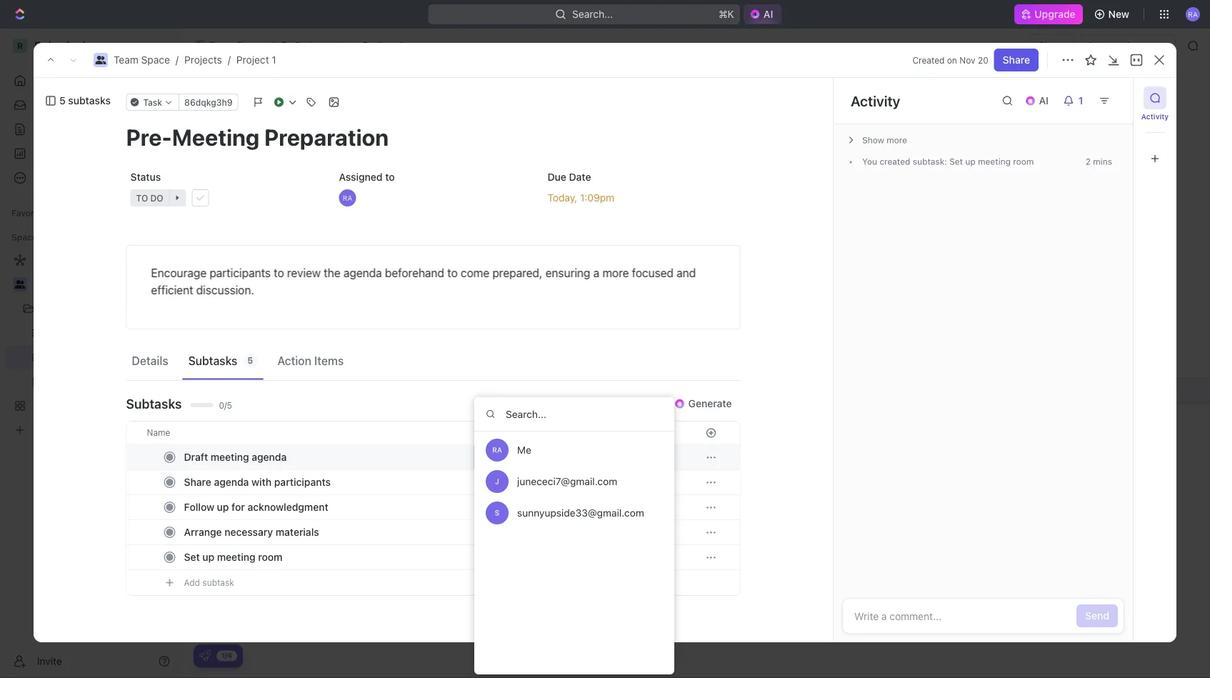 Task type: locate. For each thing, give the bounding box(es) containing it.
generate button
[[666, 392, 741, 415]]

0 horizontal spatial set
[[184, 551, 200, 563]]

up right 'subtask:'
[[966, 156, 976, 166]]

2 vertical spatial share
[[184, 476, 211, 488]]

room down arrange necessary materials
[[258, 551, 283, 563]]

project
[[363, 40, 396, 51], [236, 54, 269, 66], [217, 85, 281, 109]]

0 vertical spatial space
[[236, 40, 265, 51]]

0 vertical spatial up
[[966, 156, 976, 166]]

participants up discussion.
[[210, 266, 271, 280]]

2 horizontal spatial share
[[1038, 40, 1066, 51]]

set up meeting room link down arrange necessary materials link
[[180, 547, 471, 568]]

pre-
[[257, 385, 277, 397]]

up
[[966, 156, 976, 166], [217, 501, 229, 513], [202, 551, 214, 563]]

agenda up with
[[252, 451, 287, 463]]

meeting right 'subtask:'
[[978, 156, 1011, 166]]

projects link
[[277, 37, 336, 54], [184, 54, 222, 66]]

set
[[950, 156, 963, 166], [184, 551, 200, 563]]

calendar
[[333, 133, 376, 144]]

5 subtasks
[[59, 95, 111, 106]]

2 mins
[[1086, 156, 1113, 166]]

task 3 link
[[253, 356, 464, 377]]

1 horizontal spatial set up meeting room link
[[950, 156, 1034, 166]]

arrange
[[184, 526, 222, 538]]

ra
[[492, 446, 502, 454]]

space right user group icon at the left top
[[236, 40, 265, 51]]

0 horizontal spatial participants
[[210, 266, 271, 280]]

add task
[[1107, 92, 1150, 104], [351, 203, 389, 213], [257, 274, 299, 286], [257, 410, 299, 422]]

1 horizontal spatial 1
[[285, 85, 295, 109]]

team space link
[[191, 37, 269, 54], [114, 54, 170, 66]]

team up home link
[[114, 54, 138, 66]]

0 vertical spatial activity
[[851, 92, 901, 109]]

assignees button
[[546, 165, 613, 182]]

5 left task 3
[[247, 355, 253, 365]]

1 vertical spatial activity
[[1142, 112, 1169, 120]]

0 vertical spatial projects
[[295, 40, 333, 51]]

add task right discussion.
[[257, 274, 299, 286]]

created on nov 20
[[913, 55, 989, 65]]

5 down home
[[59, 95, 66, 106]]

inbox link
[[6, 94, 176, 116]]

follow up for acknowledgment
[[184, 501, 328, 513]]

more
[[603, 266, 629, 280]]

1 horizontal spatial team
[[209, 40, 234, 51]]

0 vertical spatial meeting
[[978, 156, 1011, 166]]

2 horizontal spatial up
[[966, 156, 976, 166]]

customize button
[[1070, 129, 1143, 149]]

set down arrange
[[184, 551, 200, 563]]

share down upgrade link on the right top of page
[[1038, 40, 1066, 51]]

1 vertical spatial room
[[258, 551, 283, 563]]

to left come
[[447, 266, 458, 280]]

to left review
[[274, 266, 284, 280]]

add task button
[[1099, 86, 1159, 109], [334, 199, 395, 216], [250, 271, 304, 288], [250, 408, 304, 425]]

add task button down assigned to
[[334, 199, 395, 216]]

1/4
[[222, 651, 232, 660]]

1 vertical spatial set
[[184, 551, 200, 563]]

0 horizontal spatial user group image
[[15, 280, 25, 289]]

due
[[548, 171, 567, 183]]

0 vertical spatial set
[[950, 156, 963, 166]]

0 vertical spatial set up meeting room link
[[950, 156, 1034, 166]]

send button
[[1077, 604, 1118, 627]]

2 vertical spatial agenda
[[214, 476, 249, 488]]

add left review
[[257, 274, 275, 286]]

set up meeting room link right 'subtask:'
[[950, 156, 1034, 166]]

1 horizontal spatial subtasks
[[188, 354, 237, 367]]

add task button left the
[[250, 271, 304, 288]]

arrange necessary materials
[[184, 526, 319, 538]]

ensuring
[[546, 266, 591, 280]]

team space / projects / project 1
[[114, 54, 276, 66]]

meeting down necessary
[[217, 551, 256, 563]]

send
[[1085, 610, 1110, 622]]

2 horizontal spatial 1
[[399, 40, 404, 51]]

0 vertical spatial project 1
[[363, 40, 404, 51]]

1 horizontal spatial up
[[217, 501, 229, 513]]

preparation
[[318, 385, 373, 397]]

team inside team space link
[[209, 40, 234, 51]]

1 vertical spatial meeting
[[211, 451, 249, 463]]

board
[[235, 133, 263, 144]]

5 for 5
[[247, 355, 253, 365]]

1 vertical spatial 5
[[247, 355, 253, 365]]

0 horizontal spatial activity
[[851, 92, 901, 109]]

task up customize
[[1129, 92, 1150, 104]]

86dqkg3h9 button
[[179, 94, 238, 111]]

items
[[314, 354, 344, 367]]

1 horizontal spatial activity
[[1142, 112, 1169, 120]]

0 horizontal spatial subtasks
[[126, 396, 182, 411]]

up inside 'link'
[[217, 501, 229, 513]]

automations button
[[1081, 35, 1155, 56]]

activity up customize button at the right top of the page
[[1142, 112, 1169, 120]]

mins
[[1093, 156, 1113, 166]]

0 horizontal spatial space
[[141, 54, 170, 66]]

team space link up home link
[[114, 54, 170, 66]]

action items
[[277, 354, 344, 367]]

0 vertical spatial subtasks
[[188, 354, 237, 367]]

encourage
[[151, 266, 207, 280]]

0/5
[[219, 400, 232, 410]]

/
[[271, 40, 274, 51], [339, 40, 342, 51], [176, 54, 179, 66], [228, 54, 231, 66]]

Edit task name text field
[[126, 124, 741, 151]]

agenda down draft meeting agenda
[[214, 476, 249, 488]]

5
[[59, 95, 66, 106], [247, 355, 253, 365]]

favorites
[[11, 208, 49, 218]]

to
[[385, 171, 395, 183], [274, 266, 284, 280], [447, 266, 458, 280]]

created
[[880, 156, 911, 166]]

to right the assigned
[[385, 171, 395, 183]]

a
[[594, 266, 600, 280]]

1 vertical spatial space
[[141, 54, 170, 66]]

set up meeting room link
[[950, 156, 1034, 166], [180, 547, 471, 568]]

task down meeting
[[278, 410, 299, 422]]

add task button up customize
[[1099, 86, 1159, 109]]

1 vertical spatial up
[[217, 501, 229, 513]]

assigned to
[[339, 171, 395, 183]]

agenda right the
[[344, 266, 382, 280]]

share right 20
[[1003, 54, 1030, 66]]

share button
[[1030, 34, 1074, 57], [994, 49, 1039, 71]]

0 vertical spatial 1
[[399, 40, 404, 51]]

1 vertical spatial team
[[114, 54, 138, 66]]

1 vertical spatial agenda
[[252, 451, 287, 463]]

share agenda with participants link
[[180, 472, 471, 493]]

projects link down user group icon at the left top
[[184, 54, 222, 66]]

projects link right team space
[[277, 37, 336, 54]]

user group image
[[196, 42, 205, 49]]

for
[[232, 501, 245, 513]]

0 vertical spatial share
[[1038, 40, 1066, 51]]

tree
[[6, 249, 176, 442]]

task for "add task" button underneath pre-
[[278, 410, 299, 422]]

1 vertical spatial 1
[[272, 54, 276, 66]]

up left for at the bottom of the page
[[217, 501, 229, 513]]

share up follow
[[184, 476, 211, 488]]

add task button down pre-
[[250, 408, 304, 425]]

me
[[517, 444, 532, 456]]

add up customize
[[1107, 92, 1126, 104]]

1 horizontal spatial 5
[[247, 355, 253, 365]]

arrange necessary materials link
[[180, 522, 471, 543]]

up for room
[[202, 551, 214, 563]]

details button
[[126, 348, 174, 373]]

1 horizontal spatial room
[[1013, 156, 1034, 166]]

0 horizontal spatial set up meeting room link
[[180, 547, 471, 568]]

1 horizontal spatial participants
[[274, 476, 331, 488]]

2 vertical spatial up
[[202, 551, 214, 563]]

1 vertical spatial user group image
[[15, 280, 25, 289]]

1 horizontal spatial agenda
[[252, 451, 287, 463]]

1 horizontal spatial project 1 link
[[345, 37, 407, 54]]

space for team space / projects / project 1
[[141, 54, 170, 66]]

team for team space
[[209, 40, 234, 51]]

set up meeting room
[[184, 551, 283, 563]]

room
[[1013, 156, 1034, 166], [258, 551, 283, 563]]

0 vertical spatial agenda
[[344, 266, 382, 280]]

pre-meeting preparation
[[257, 385, 373, 397]]

necessary
[[225, 526, 273, 538]]

1 horizontal spatial space
[[236, 40, 265, 51]]

meeting right draft
[[211, 451, 249, 463]]

0 vertical spatial 5
[[59, 95, 66, 106]]

1 horizontal spatial set
[[950, 156, 963, 166]]

agenda inside encourage participants to review the agenda beforehand to come prepared, ensuring a more focused and efficient discussion.
[[344, 266, 382, 280]]

1 vertical spatial share
[[1003, 54, 1030, 66]]

team right user group icon at the left top
[[209, 40, 234, 51]]

acknowledgment
[[248, 501, 328, 513]]

meeting
[[978, 156, 1011, 166], [211, 451, 249, 463], [217, 551, 256, 563]]

task left the
[[278, 274, 299, 286]]

0 horizontal spatial team space link
[[114, 54, 170, 66]]

user group image up home link
[[95, 56, 106, 64]]

0 vertical spatial team
[[209, 40, 234, 51]]

subtasks up 0/5
[[188, 354, 237, 367]]

⌘k
[[719, 8, 734, 20]]

space
[[236, 40, 265, 51], [141, 54, 170, 66]]

1 vertical spatial project 1
[[217, 85, 299, 109]]

3
[[281, 360, 287, 372]]

activity inside the task sidebar navigation tab list
[[1142, 112, 1169, 120]]

space up home link
[[141, 54, 170, 66]]

0 horizontal spatial share
[[184, 476, 211, 488]]

review
[[287, 266, 321, 280]]

user group image inside "sidebar" navigation
[[15, 280, 25, 289]]

spaces
[[11, 232, 42, 242]]

user group image down spaces
[[15, 280, 25, 289]]

up for acknowledgment
[[217, 501, 229, 513]]

room left 2 on the top right of page
[[1013, 156, 1034, 166]]

0 horizontal spatial room
[[258, 551, 283, 563]]

0 horizontal spatial 5
[[59, 95, 66, 106]]

0 horizontal spatial team
[[114, 54, 138, 66]]

subtasks down 'details' button
[[126, 396, 182, 411]]

add down the assigned
[[351, 203, 368, 213]]

1 horizontal spatial share
[[1003, 54, 1030, 66]]

with
[[252, 476, 272, 488]]

0 horizontal spatial up
[[202, 551, 214, 563]]

add
[[1107, 92, 1126, 104], [351, 203, 368, 213], [257, 274, 275, 286], [257, 410, 275, 422]]

space for team space
[[236, 40, 265, 51]]

2 horizontal spatial agenda
[[344, 266, 382, 280]]

task down assigned to
[[370, 203, 389, 213]]

room inside task sidebar content section
[[1013, 156, 1034, 166]]

team space link up 86dqkg3h9
[[191, 37, 269, 54]]

projects
[[295, 40, 333, 51], [184, 54, 222, 66]]

1 horizontal spatial team space link
[[191, 37, 269, 54]]

user group image
[[95, 56, 106, 64], [15, 280, 25, 289]]

1 horizontal spatial user group image
[[95, 56, 106, 64]]

2 vertical spatial 1
[[285, 85, 295, 109]]

participants
[[210, 266, 271, 280], [274, 476, 331, 488]]

draft meeting agenda link
[[180, 447, 471, 468]]

0 vertical spatial participants
[[210, 266, 271, 280]]

86dqkg3h9
[[184, 97, 233, 107]]

up down arrange
[[202, 551, 214, 563]]

activity
[[851, 92, 901, 109], [1142, 112, 1169, 120]]

1 vertical spatial projects
[[184, 54, 222, 66]]

1 vertical spatial set up meeting room link
[[180, 547, 471, 568]]

participants up the acknowledgment
[[274, 476, 331, 488]]

discussion.
[[196, 283, 254, 297]]

task sidebar content section
[[833, 78, 1133, 642]]

activity up you
[[851, 92, 901, 109]]

set right 'subtask:'
[[950, 156, 963, 166]]

0 vertical spatial room
[[1013, 156, 1034, 166]]

generate
[[689, 398, 732, 409]]



Task type: vqa. For each thing, say whether or not it's contained in the screenshot.


Task type: describe. For each thing, give the bounding box(es) containing it.
2 horizontal spatial to
[[447, 266, 458, 280]]

share for share agenda with participants
[[184, 476, 211, 488]]

you created subtask: set up meeting room
[[862, 156, 1034, 166]]

nov
[[960, 55, 976, 65]]

you
[[862, 156, 877, 166]]

2
[[1086, 156, 1091, 166]]

participants inside encourage participants to review the agenda beforehand to come prepared, ensuring a more focused and efficient discussion.
[[210, 266, 271, 280]]

2 vertical spatial meeting
[[217, 551, 256, 563]]

0 horizontal spatial projects
[[184, 54, 222, 66]]

efficient
[[151, 283, 193, 297]]

task 3
[[257, 360, 287, 372]]

Search... text field
[[474, 397, 675, 432]]

board link
[[232, 129, 263, 149]]

come
[[461, 266, 490, 280]]

subtask:
[[913, 156, 947, 166]]

1 horizontal spatial project 1
[[363, 40, 404, 51]]

list link
[[287, 129, 307, 149]]

meeting inside task sidebar content section
[[978, 156, 1011, 166]]

invite
[[37, 655, 62, 667]]

due date
[[548, 171, 591, 183]]

favorites button
[[6, 204, 55, 222]]

0 horizontal spatial 1
[[272, 54, 276, 66]]

calendar link
[[330, 129, 376, 149]]

follow up for acknowledgment link
[[180, 497, 471, 518]]

details
[[132, 354, 168, 367]]

0 horizontal spatial to
[[274, 266, 284, 280]]

5 for 5 subtasks
[[59, 95, 66, 106]]

inbox
[[34, 99, 59, 111]]

0 horizontal spatial agenda
[[214, 476, 249, 488]]

date
[[569, 171, 591, 183]]

set inside task sidebar content section
[[950, 156, 963, 166]]

0 vertical spatial user group image
[[95, 56, 106, 64]]

s
[[495, 509, 500, 517]]

new button
[[1089, 3, 1138, 26]]

share button right 20
[[994, 49, 1039, 71]]

draft
[[184, 451, 208, 463]]

1 vertical spatial participants
[[274, 476, 331, 488]]

home
[[34, 75, 62, 86]]

home link
[[6, 69, 176, 92]]

onboarding checklist button image
[[199, 650, 211, 662]]

j
[[495, 477, 499, 486]]

task sidebar navigation tab list
[[1140, 86, 1171, 170]]

1 horizontal spatial projects
[[295, 40, 333, 51]]

activity inside task sidebar content section
[[851, 92, 901, 109]]

beforehand
[[385, 266, 444, 280]]

action items button
[[272, 348, 349, 373]]

upgrade
[[1035, 8, 1076, 20]]

focused
[[632, 266, 674, 280]]

junececi7@gmail.com
[[517, 476, 618, 487]]

20
[[978, 55, 989, 65]]

team space
[[209, 40, 265, 51]]

action
[[277, 354, 311, 367]]

sunnyupside33@gmail.com
[[517, 507, 644, 519]]

encourage participants to review the agenda beforehand to come prepared, ensuring a more focused and efficient discussion.
[[151, 266, 699, 297]]

0 horizontal spatial project 1
[[217, 85, 299, 109]]

upgrade link
[[1015, 4, 1083, 24]]

follow
[[184, 501, 214, 513]]

share for share button right of 20
[[1003, 54, 1030, 66]]

1 horizontal spatial to
[[385, 171, 395, 183]]

onboarding checklist button element
[[199, 650, 211, 662]]

draft meeting agenda
[[184, 451, 287, 463]]

1 vertical spatial project
[[236, 54, 269, 66]]

task for "add task" button above customize
[[1129, 92, 1150, 104]]

prepared,
[[493, 266, 543, 280]]

assignees
[[564, 168, 606, 178]]

automations
[[1088, 40, 1148, 51]]

team for team space / projects / project 1
[[114, 54, 138, 66]]

add task up customize
[[1107, 92, 1150, 104]]

assigned
[[339, 171, 383, 183]]

0 horizontal spatial project 1 link
[[236, 54, 276, 66]]

new
[[1109, 8, 1130, 20]]

materials
[[276, 526, 319, 538]]

search...
[[573, 8, 613, 20]]

and
[[677, 266, 696, 280]]

up inside task sidebar content section
[[966, 156, 976, 166]]

1 horizontal spatial projects link
[[277, 37, 336, 54]]

add task down assigned to
[[351, 203, 389, 213]]

list
[[290, 133, 307, 144]]

0 vertical spatial project
[[363, 40, 396, 51]]

add task down pre-
[[257, 410, 299, 422]]

meeting
[[277, 385, 315, 397]]

customize
[[1089, 133, 1139, 144]]

subtasks
[[68, 95, 111, 106]]

the
[[324, 266, 341, 280]]

tree inside "sidebar" navigation
[[6, 249, 176, 442]]

created
[[913, 55, 945, 65]]

share button down upgrade link on the right top of page
[[1030, 34, 1074, 57]]

on
[[947, 55, 957, 65]]

0 horizontal spatial projects link
[[184, 54, 222, 66]]

set up meeting room link inside task sidebar content section
[[950, 156, 1034, 166]]

task for "add task" button on the left of the
[[278, 274, 299, 286]]

2 vertical spatial project
[[217, 85, 281, 109]]

Search tasks... text field
[[1032, 163, 1175, 184]]

add down pre-
[[257, 410, 275, 422]]

share for share button below upgrade link on the right top of page
[[1038, 40, 1066, 51]]

sidebar navigation
[[0, 29, 182, 678]]

share agenda with participants
[[184, 476, 331, 488]]

task left 3
[[257, 360, 278, 372]]

1 vertical spatial subtasks
[[126, 396, 182, 411]]



